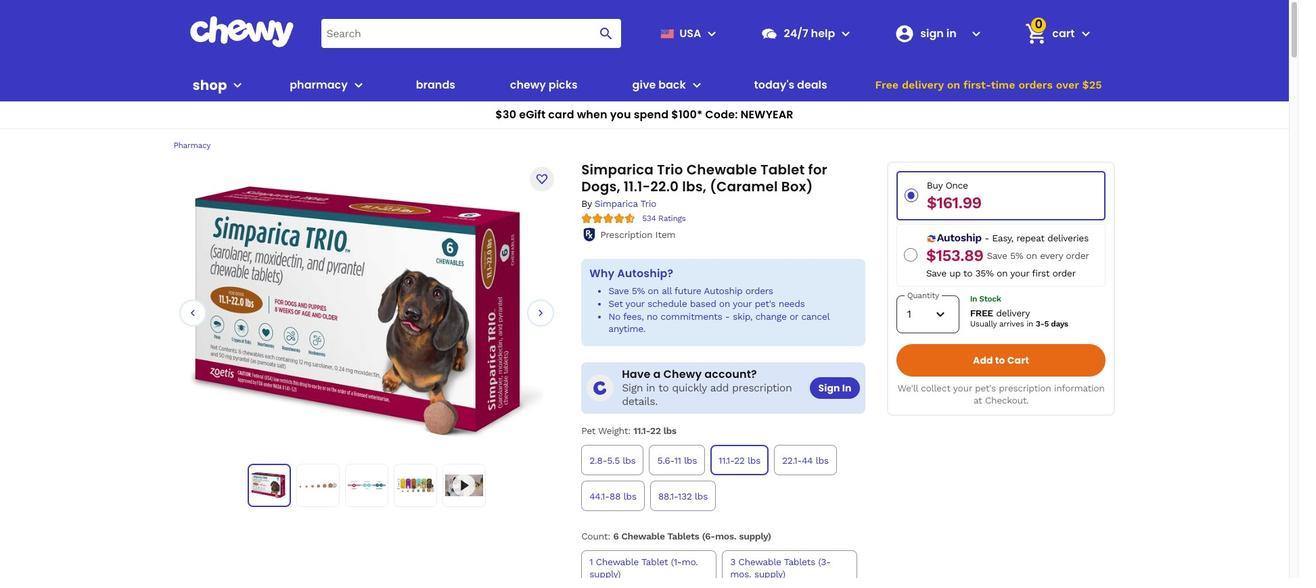 Task type: vqa. For each thing, say whether or not it's contained in the screenshot.
'Jorvet Infusion Set 72-in, 20 Drops per mL, 1 count' "image" at the right of page
no



Task type: locate. For each thing, give the bounding box(es) containing it.
0 horizontal spatial tablets
[[667, 531, 699, 542]]

have
[[622, 367, 651, 382]]

-
[[985, 232, 989, 243], [725, 311, 730, 322]]

2 vertical spatial in
[[842, 382, 852, 395]]

group containing 1 chewable tablet (1-mo. supply)
[[579, 548, 868, 579]]

1 vertical spatial in
[[646, 382, 655, 395]]

to left quickly
[[658, 382, 669, 395]]

22 up 5.6-
[[650, 426, 661, 437]]

1 horizontal spatial prescription
[[999, 383, 1051, 394]]

group for (6-
[[579, 548, 868, 579]]

11.1-22 lbs
[[719, 455, 761, 466]]

1 horizontal spatial sign in
[[920, 25, 957, 41]]

$153.89 save 5% on every order save up to 35% on your first order
[[926, 246, 1089, 279]]

2 vertical spatial to
[[658, 382, 669, 395]]

site banner
[[0, 0, 1289, 129]]

35%
[[975, 268, 994, 279]]

pet's inside why autoship? save 5% on all future autoship orders set your schedule based on your pet's needs no fees, no commitments - skip, change or cancel anytime.
[[755, 298, 776, 309]]

1 horizontal spatial tablet
[[761, 160, 805, 179]]

2 horizontal spatial save
[[987, 250, 1007, 261]]

chewable
[[687, 160, 757, 179], [621, 531, 665, 542], [596, 557, 639, 568], [738, 557, 781, 568]]

pet's
[[755, 298, 776, 309], [975, 383, 996, 394]]

chewable down the code:
[[687, 160, 757, 179]]

box)
[[781, 177, 813, 196]]

1 vertical spatial delivery
[[996, 308, 1030, 318]]

44.1-
[[589, 491, 609, 502]]

0 horizontal spatial autoship
[[704, 285, 743, 296]]

0
[[1035, 16, 1043, 33]]

tablet inside 1 chewable tablet (1-mo. supply)
[[641, 557, 668, 568]]

- left easy,
[[985, 232, 989, 243]]

save down easy,
[[987, 250, 1007, 261]]

0 vertical spatial in
[[1027, 319, 1033, 329]]

orders inside why autoship? save 5% on all future autoship orders set your schedule based on your pet's needs no fees, no commitments - skip, change or cancel anytime.
[[745, 285, 773, 296]]

help menu image
[[838, 25, 854, 42]]

your right collect
[[953, 383, 972, 394]]

0 vertical spatial tablets
[[667, 531, 699, 542]]

1 vertical spatial menu image
[[230, 77, 246, 93]]

prescription
[[600, 229, 652, 240]]

submit search image
[[598, 25, 615, 42]]

menu image inside shop dropdown button
[[230, 77, 246, 93]]

1 horizontal spatial to
[[963, 268, 972, 279]]

0 vertical spatial sign in link
[[889, 17, 966, 50]]

1 horizontal spatial menu image
[[704, 25, 720, 42]]

supply) inside 3 chewable tablets (3- mos. supply)
[[754, 569, 785, 579]]

tablets
[[667, 531, 699, 542], [784, 557, 815, 568]]

sign in
[[920, 25, 957, 41], [818, 382, 852, 395]]

pet's up at
[[975, 383, 996, 394]]

1 horizontal spatial 22
[[734, 455, 745, 466]]

22 left 22.1-
[[734, 455, 745, 466]]

chewable right '6'
[[621, 531, 665, 542]]

cancel
[[801, 311, 829, 322]]

11
[[674, 455, 681, 466]]

pet's up "change"
[[755, 298, 776, 309]]

group for lbs
[[579, 443, 868, 514]]

0 vertical spatial 5%
[[1010, 250, 1023, 261]]

1 horizontal spatial orders
[[1019, 78, 1053, 91]]

0 horizontal spatial in
[[646, 382, 655, 395]]

:
[[628, 426, 631, 437], [608, 531, 610, 542]]

chewy inside 'link'
[[510, 77, 546, 93]]

add to cart
[[973, 354, 1029, 367]]

carousel-slider region
[[179, 178, 554, 448]]

mos. up 3
[[715, 531, 736, 542]]

0 vertical spatial sign in
[[920, 25, 957, 41]]

order down deliveries
[[1066, 250, 1089, 261]]

0 vertical spatial chewy
[[510, 77, 546, 93]]

0 horizontal spatial to
[[658, 382, 669, 395]]

0 vertical spatial :
[[628, 426, 631, 437]]

lbs right 5.5
[[623, 455, 636, 466]]

on inside button
[[947, 78, 960, 91]]

1 horizontal spatial in
[[946, 25, 957, 41]]

(caramel
[[710, 177, 778, 196]]

prescription inside we'll collect your pet's prescription information at checkout.
[[999, 383, 1051, 394]]

0 horizontal spatial 22
[[650, 426, 661, 437]]

we'll
[[898, 383, 918, 394]]

save up set
[[608, 285, 629, 296]]

1 vertical spatial tablet
[[641, 557, 668, 568]]

prescription right add
[[732, 382, 792, 395]]

1 vertical spatial autoship
[[704, 285, 743, 296]]

menu image inside 'usa' popup button
[[704, 25, 720, 42]]

to
[[963, 268, 972, 279], [995, 354, 1005, 367], [658, 382, 669, 395]]

repeat
[[1016, 232, 1044, 243]]

brands
[[416, 77, 455, 93]]

in inside have a chewy account? sign in to quickly add prescription details.
[[646, 382, 655, 395]]

1 vertical spatial in
[[970, 294, 977, 304]]

2 horizontal spatial sign
[[920, 25, 944, 41]]

5% down autoship - easy, repeat deliveries
[[1010, 250, 1023, 261]]

free delivery on first-time orders over $25 button
[[871, 69, 1106, 101]]

6
[[613, 531, 619, 542]]

today's deals link
[[749, 69, 833, 101]]

menu image
[[704, 25, 720, 42], [230, 77, 246, 93]]

chewable right 3
[[738, 557, 781, 568]]

: left '6'
[[608, 531, 610, 542]]

pharmacy link
[[284, 69, 348, 101]]

order down every
[[1052, 268, 1076, 279]]

Search text field
[[321, 19, 621, 48]]

11.1- inside simparica trio chewable tablet for dogs, 11.1-22.0 lbs, (caramel box)
[[624, 177, 650, 196]]

we'll collect your pet's prescription information at checkout.
[[898, 383, 1105, 406]]

1 vertical spatial tablets
[[784, 557, 815, 568]]

5.6-
[[657, 455, 674, 466]]

1 vertical spatial save
[[926, 268, 946, 279]]

22
[[650, 426, 661, 437], [734, 455, 745, 466]]

to inside have a chewy account? sign in to quickly add prescription details.
[[658, 382, 669, 395]]

simparica trio chewable tablet for dogs, 11.1-22.0 lbs, (caramel box), 6 chewable tablets (6-mos. supply) slide 5 of 5 image
[[445, 475, 483, 496]]

simparica down dogs,
[[595, 198, 638, 209]]

save left the up
[[926, 268, 946, 279]]

1 horizontal spatial -
[[985, 232, 989, 243]]

1 vertical spatial :
[[608, 531, 610, 542]]

simparica trio chewable tablet for dogs, 11.1-22.0 lbs, (caramel box), 6 chewable tablets (6-mos. supply) slide 1 of 5 image
[[190, 185, 544, 437], [251, 468, 287, 504]]

in left we'll
[[842, 382, 852, 395]]

prescription
[[732, 382, 792, 395], [999, 383, 1051, 394]]

1 horizontal spatial tablets
[[784, 557, 815, 568]]

0 vertical spatial pet's
[[755, 298, 776, 309]]

1 vertical spatial order
[[1052, 268, 1076, 279]]

to right add
[[995, 354, 1005, 367]]

mos. inside 3 chewable tablets (3- mos. supply)
[[730, 569, 751, 579]]

chewy home image
[[189, 16, 294, 47]]

1 horizontal spatial autoship
[[937, 231, 982, 244]]

11.1- up 'simparica trio' link
[[624, 177, 650, 196]]

tablet left (1-
[[641, 557, 668, 568]]

orders inside button
[[1019, 78, 1053, 91]]

today's
[[754, 77, 794, 93]]

no
[[647, 311, 658, 322]]

5.6-11 lbs button
[[649, 445, 705, 476]]

0 horizontal spatial :
[[608, 531, 610, 542]]

0 horizontal spatial 5%
[[632, 285, 645, 296]]

usually
[[970, 319, 997, 329]]

save
[[987, 250, 1007, 261], [926, 268, 946, 279], [608, 285, 629, 296]]

details.
[[622, 395, 658, 408]]

pet's inside we'll collect your pet's prescription information at checkout.
[[975, 383, 996, 394]]

all
[[662, 285, 672, 296]]

prescription up checkout.
[[999, 383, 1051, 394]]

chewable inside 3 chewable tablets (3- mos. supply)
[[738, 557, 781, 568]]

11.1- right 11
[[719, 455, 734, 466]]

0 vertical spatial group
[[579, 443, 868, 514]]

1 vertical spatial chewy
[[663, 367, 702, 382]]

22 inside 'button'
[[734, 455, 745, 466]]

trio up 534
[[640, 198, 656, 209]]

0 horizontal spatial save
[[608, 285, 629, 296]]

2 vertical spatial 11.1-
[[719, 455, 734, 466]]

0 vertical spatial trio
[[657, 160, 683, 179]]

on left first-
[[947, 78, 960, 91]]

11.1-
[[624, 177, 650, 196], [634, 426, 650, 437], [719, 455, 734, 466]]

orders up "change"
[[745, 285, 773, 296]]

3 chewable tablets (3- mos. supply) button
[[722, 551, 857, 579]]

0 horizontal spatial sign in link
[[810, 378, 860, 399]]

simparica up by simparica trio
[[581, 160, 654, 179]]

lbs inside 2.8-5.5 lbs button
[[623, 455, 636, 466]]

5% inside the $153.89 save 5% on every order save up to 35% on your first order
[[1010, 250, 1023, 261]]

11.1-22 lbs button
[[711, 445, 769, 476]]

lbs right '44'
[[816, 455, 829, 466]]

0 horizontal spatial -
[[725, 311, 730, 322]]

0 vertical spatial to
[[963, 268, 972, 279]]

in
[[946, 25, 957, 41], [970, 294, 977, 304], [842, 382, 852, 395]]

to inside the $153.89 save 5% on every order save up to 35% on your first order
[[963, 268, 972, 279]]

0 vertical spatial orders
[[1019, 78, 1053, 91]]

Product search field
[[321, 19, 621, 48]]

chewy right the a
[[663, 367, 702, 382]]

chewy up the egift
[[510, 77, 546, 93]]

mos.
[[715, 531, 736, 542], [730, 569, 751, 579]]

lbs inside 11.1-22 lbs 'button'
[[748, 455, 761, 466]]

1 horizontal spatial delivery
[[996, 308, 1030, 318]]

lbs inside 88.1-132 lbs button
[[695, 491, 708, 502]]

menu image right usa
[[704, 25, 720, 42]]

0 horizontal spatial orders
[[745, 285, 773, 296]]

- inside why autoship? save 5% on all future autoship orders set your schedule based on your pet's needs no fees, no commitments - skip, change or cancel anytime.
[[725, 311, 730, 322]]

trio inside simparica trio chewable tablet for dogs, 11.1-22.0 lbs, (caramel box)
[[657, 160, 683, 179]]

2 horizontal spatial to
[[995, 354, 1005, 367]]

- inside autoship - easy, repeat deliveries
[[985, 232, 989, 243]]

lbs inside the 22.1-44 lbs 'button'
[[816, 455, 829, 466]]

chewy inside have a chewy account? sign in to quickly add prescription details.
[[663, 367, 702, 382]]

$161.99
[[927, 193, 981, 212]]

spend
[[634, 107, 669, 122]]

chewy
[[510, 77, 546, 93], [663, 367, 702, 382]]

tablets inside 3 chewable tablets (3- mos. supply)
[[784, 557, 815, 568]]

lbs,
[[682, 177, 706, 196]]

tablet left for
[[761, 160, 805, 179]]

count : 6 chewable tablets (6-mos. supply)
[[581, 531, 771, 542]]

group
[[579, 443, 868, 514], [579, 548, 868, 579]]

prescription item
[[600, 229, 675, 240]]

trio up "ratings"
[[657, 160, 683, 179]]

1 vertical spatial mos.
[[730, 569, 751, 579]]

free
[[970, 308, 993, 318]]

- left skip, on the right
[[725, 311, 730, 322]]

delivery right free
[[902, 78, 944, 91]]

0 horizontal spatial sign
[[622, 382, 643, 395]]

code:
[[705, 107, 738, 122]]

1 horizontal spatial 5%
[[1010, 250, 1023, 261]]

$25
[[1082, 78, 1102, 91]]

menu image for 'usa' popup button
[[704, 25, 720, 42]]

over
[[1056, 78, 1079, 91]]

in left "account menu" 'image'
[[946, 25, 957, 41]]

sign inside have a chewy account? sign in to quickly add prescription details.
[[622, 382, 643, 395]]

0 vertical spatial in
[[946, 25, 957, 41]]

0 vertical spatial save
[[987, 250, 1007, 261]]

0 horizontal spatial tablet
[[641, 557, 668, 568]]

1 horizontal spatial sign in link
[[889, 17, 966, 50]]

1 group from the top
[[579, 443, 868, 514]]

supply)
[[739, 531, 771, 542], [589, 569, 621, 579], [754, 569, 785, 579]]

add to cart button
[[896, 344, 1106, 377]]

to right the up
[[963, 268, 972, 279]]

: down 'details.'
[[628, 426, 631, 437]]

delivery up the arrives
[[996, 308, 1030, 318]]

lbs inside the 5.6-11 lbs button
[[684, 455, 697, 466]]

menu image right "shop"
[[230, 77, 246, 93]]

in up free
[[970, 294, 977, 304]]

tablet
[[761, 160, 805, 179], [641, 557, 668, 568]]

lbs right 11
[[684, 455, 697, 466]]

list
[[248, 464, 486, 507]]

2 horizontal spatial in
[[970, 294, 977, 304]]

1 vertical spatial sign in
[[818, 382, 852, 395]]

deliveries
[[1047, 232, 1089, 243]]

by simparica trio
[[581, 198, 656, 209]]

cart
[[1052, 25, 1075, 41]]

$161.99 text field
[[927, 193, 981, 212]]

0 horizontal spatial in
[[842, 382, 852, 395]]

items image
[[1024, 22, 1048, 45]]

0 horizontal spatial delivery
[[902, 78, 944, 91]]

autoship up $153.89
[[937, 231, 982, 244]]

lbs right the 132
[[695, 491, 708, 502]]

chewable down '6'
[[596, 557, 639, 568]]

tablets left (3-
[[784, 557, 815, 568]]

88.1-
[[658, 491, 678, 502]]

2.8-
[[589, 455, 607, 466]]

0 horizontal spatial chewy
[[510, 77, 546, 93]]

11.1- right weight in the bottom of the page
[[634, 426, 650, 437]]

0 horizontal spatial sign in
[[818, 382, 852, 395]]

simparica trio chewable tablet for dogs, 11.1-22.0 lbs, (caramel box)
[[581, 160, 827, 196]]

5.5
[[607, 455, 620, 466]]

first
[[1032, 268, 1049, 279]]

chewy support image
[[761, 25, 778, 42]]

to inside "button"
[[995, 354, 1005, 367]]

0 horizontal spatial pet's
[[755, 298, 776, 309]]

today's deals
[[754, 77, 827, 93]]

0 vertical spatial 11.1-
[[624, 177, 650, 196]]

1 horizontal spatial pet's
[[975, 383, 996, 394]]

$153.89
[[926, 246, 983, 265]]

in left 3-
[[1027, 319, 1033, 329]]

0 vertical spatial tablet
[[761, 160, 805, 179]]

group containing 2.8-5.5 lbs
[[579, 443, 868, 514]]

534 ratings button
[[642, 213, 686, 224]]

lbs left 22.1-
[[748, 455, 761, 466]]

shop button
[[192, 69, 246, 101]]

2 group from the top
[[579, 548, 868, 579]]

sign in inside site banner
[[920, 25, 957, 41]]

1 vertical spatial group
[[579, 548, 868, 579]]

0 vertical spatial delivery
[[902, 78, 944, 91]]

44
[[802, 455, 813, 466]]

0 vertical spatial simparica trio chewable tablet for dogs, 11.1-22.0 lbs, (caramel box), 6 chewable tablets (6-mos. supply) slide 1 of 5 image
[[190, 185, 544, 437]]

chewable inside simparica trio chewable tablet for dogs, 11.1-22.0 lbs, (caramel box)
[[687, 160, 757, 179]]

1 horizontal spatial in
[[1027, 319, 1033, 329]]

0 vertical spatial simparica
[[581, 160, 654, 179]]

5% down the autoship? on the top of page
[[632, 285, 645, 296]]

0 horizontal spatial menu image
[[230, 77, 246, 93]]

add
[[710, 382, 729, 395]]

1 vertical spatial orders
[[745, 285, 773, 296]]

lbs inside 44.1-88 lbs button
[[623, 491, 636, 502]]

supply) for mo.
[[589, 569, 621, 579]]

lbs
[[663, 426, 676, 437], [623, 455, 636, 466], [684, 455, 697, 466], [748, 455, 761, 466], [816, 455, 829, 466], [623, 491, 636, 502], [695, 491, 708, 502]]

1 vertical spatial to
[[995, 354, 1005, 367]]

0 horizontal spatial prescription
[[732, 382, 792, 395]]

your left first
[[1010, 268, 1029, 279]]

1 vertical spatial simparica trio chewable tablet for dogs, 11.1-22.0 lbs, (caramel box), 6 chewable tablets (6-mos. supply) slide 1 of 5 image
[[251, 468, 287, 504]]

1 horizontal spatial chewy
[[663, 367, 702, 382]]

2 vertical spatial save
[[608, 285, 629, 296]]

autoship up the based
[[704, 285, 743, 296]]

1 vertical spatial 22
[[734, 455, 745, 466]]

11.1- inside 'button'
[[719, 455, 734, 466]]

based
[[690, 298, 716, 309]]

lbs up 5.6-
[[663, 426, 676, 437]]

lbs right 88
[[623, 491, 636, 502]]

1 vertical spatial -
[[725, 311, 730, 322]]

why
[[589, 266, 615, 281]]

1 vertical spatial 5%
[[632, 285, 645, 296]]

tablets left (6-
[[667, 531, 699, 542]]

0 vertical spatial -
[[985, 232, 989, 243]]

1 vertical spatial simparica
[[595, 198, 638, 209]]

add
[[973, 354, 993, 367]]

0 vertical spatial autoship
[[937, 231, 982, 244]]

1 vertical spatial pet's
[[975, 383, 996, 394]]

supply) inside 1 chewable tablet (1-mo. supply)
[[589, 569, 621, 579]]

mos. down 3
[[730, 569, 751, 579]]

0 vertical spatial menu image
[[704, 25, 720, 42]]

orders left 'over'
[[1019, 78, 1053, 91]]

in up 'details.'
[[646, 382, 655, 395]]

free
[[875, 78, 899, 91]]



Task type: describe. For each thing, give the bounding box(es) containing it.
24/7 help
[[784, 25, 835, 41]]

by
[[581, 198, 592, 209]]

$153.89 text field
[[926, 246, 983, 265]]

3
[[730, 557, 735, 568]]

0 vertical spatial 22
[[650, 426, 661, 437]]

1 vertical spatial trio
[[640, 198, 656, 209]]

$100*
[[671, 107, 703, 122]]

fees,
[[623, 311, 644, 322]]

lbs for 88.1-132 lbs
[[695, 491, 708, 502]]

simparica trio chewable tablet for dogs, 11.1-22.0 lbs, (caramel box), 6 chewable tablets (6-mos. supply) slide 4 of 5 image
[[396, 467, 434, 505]]

simparica trio link
[[595, 198, 656, 209]]

give back link
[[627, 69, 686, 101]]

when
[[577, 107, 607, 122]]

1 horizontal spatial save
[[926, 268, 946, 279]]

your up fees,
[[626, 298, 645, 309]]

chewy picks link
[[505, 69, 583, 101]]

your inside the $153.89 save 5% on every order save up to 35% on your first order
[[1010, 268, 1029, 279]]

2.8-5.5 lbs button
[[581, 445, 644, 476]]

5
[[1044, 319, 1049, 329]]

prescription inside have a chewy account? sign in to quickly add prescription details.
[[732, 382, 792, 395]]

usa
[[679, 25, 701, 41]]

simparica trio chewable tablet for dogs, 11.1-22.0 lbs, (caramel box), 6 chewable tablets (6-mos. supply) slide 3 of 5 image
[[348, 467, 386, 505]]

information
[[1054, 383, 1105, 394]]

on right 35%
[[997, 268, 1008, 279]]

chewy picks
[[510, 77, 578, 93]]

up
[[949, 268, 961, 279]]

1
[[589, 557, 593, 568]]

$30 egift card when you spend $100* code: newyear
[[495, 107, 793, 122]]

pharmacy menu image
[[350, 77, 367, 93]]

lbs for 5.6-11 lbs
[[684, 455, 697, 466]]

shop
[[192, 75, 227, 94]]

sign inside site banner
[[920, 25, 944, 41]]

on right the based
[[719, 298, 730, 309]]

quickly
[[672, 382, 707, 395]]

simparica trio chewable tablet for dogs, 11.1-22.0 lbs, (caramel box), 6 chewable tablets (6-mos. supply) slide 1 of 5 image inside carousel-slider region
[[190, 185, 544, 437]]

save inside why autoship? save 5% on all future autoship orders set your schedule based on your pet's needs no fees, no commitments - skip, change or cancel anytime.
[[608, 285, 629, 296]]

5% inside why autoship? save 5% on all future autoship orders set your schedule based on your pet's needs no fees, no commitments - skip, change or cancel anytime.
[[632, 285, 645, 296]]

a
[[653, 367, 661, 382]]

in inside in stock free delivery usually arrives in 3-5 days
[[970, 294, 977, 304]]

buy once $161.99
[[927, 180, 981, 212]]

schedule
[[647, 298, 687, 309]]

change
[[755, 311, 787, 322]]

arrives
[[999, 319, 1024, 329]]

usa button
[[655, 17, 720, 50]]

0 vertical spatial mos.
[[715, 531, 736, 542]]

lbs for 22.1-44 lbs
[[816, 455, 829, 466]]

24/7 help link
[[755, 17, 835, 50]]

simparica inside simparica trio chewable tablet for dogs, 11.1-22.0 lbs, (caramel box)
[[581, 160, 654, 179]]

44.1-88 lbs button
[[581, 481, 645, 512]]

24/7
[[784, 25, 808, 41]]

in inside in stock free delivery usually arrives in 3-5 days
[[1027, 319, 1033, 329]]

tablet inside simparica trio chewable tablet for dogs, 11.1-22.0 lbs, (caramel box)
[[761, 160, 805, 179]]

radio choice group option group
[[896, 171, 1106, 287]]

every
[[1040, 250, 1063, 261]]

give
[[632, 77, 656, 93]]

you
[[610, 107, 631, 122]]

pharmacy link
[[174, 140, 210, 151]]

lbs for 11.1-22 lbs
[[748, 455, 761, 466]]

lbs for 2.8-5.5 lbs
[[623, 455, 636, 466]]

picks
[[549, 77, 578, 93]]

2.8-5.5 lbs
[[589, 455, 636, 466]]

cart menu image
[[1078, 25, 1094, 42]]

1 chewable tablet (1-mo. supply) button
[[581, 551, 717, 579]]

on down repeat
[[1026, 250, 1037, 261]]

132
[[678, 491, 692, 502]]

delivery inside in stock free delivery usually arrives in 3-5 days
[[996, 308, 1030, 318]]

1 horizontal spatial :
[[628, 426, 631, 437]]

(6-
[[702, 531, 715, 542]]

5.6-11 lbs
[[657, 455, 697, 466]]

give back menu image
[[689, 77, 705, 93]]

22.0
[[650, 177, 679, 196]]

first-
[[963, 78, 991, 91]]

needs
[[779, 298, 805, 309]]

chewable inside 1 chewable tablet (1-mo. supply)
[[596, 557, 639, 568]]

set
[[608, 298, 623, 309]]

stock
[[979, 294, 1001, 304]]

account menu image
[[968, 25, 985, 42]]

in stock free delivery usually arrives in 3-5 days
[[970, 294, 1068, 329]]

in inside site banner
[[946, 25, 957, 41]]

autoship inside the radio choice group option group
[[937, 231, 982, 244]]

534
[[642, 214, 656, 223]]

1 chewable tablet (1-mo. supply)
[[589, 557, 698, 579]]

on left all
[[648, 285, 659, 296]]

menu image for shop dropdown button
[[230, 77, 246, 93]]

lbs for 44.1-88 lbs
[[623, 491, 636, 502]]

easy,
[[992, 232, 1013, 243]]

$30
[[495, 107, 516, 122]]

buy
[[927, 180, 943, 191]]

weight
[[598, 426, 628, 437]]

pharmacy
[[174, 140, 210, 150]]

1 vertical spatial sign in link
[[810, 378, 860, 399]]

88
[[609, 491, 621, 502]]

egift
[[519, 107, 546, 122]]

44.1-88 lbs
[[589, 491, 636, 502]]

no
[[608, 311, 620, 322]]

cart
[[1007, 354, 1029, 367]]

anytime.
[[608, 323, 646, 334]]

1 horizontal spatial sign
[[818, 382, 840, 395]]

have a chewy account? sign in to quickly add prescription details.
[[622, 367, 792, 408]]

autoship - easy, repeat deliveries
[[937, 231, 1089, 244]]

pharmacy
[[290, 77, 348, 93]]

future
[[674, 285, 701, 296]]

88.1-132 lbs button
[[650, 481, 716, 512]]

prescription image
[[581, 227, 598, 243]]

account?
[[704, 367, 757, 382]]

1 vertical spatial 11.1-
[[634, 426, 650, 437]]

autoship inside why autoship? save 5% on all future autoship orders set your schedule based on your pet's needs no fees, no commitments - skip, change or cancel anytime.
[[704, 285, 743, 296]]

your up skip, on the right
[[733, 298, 752, 309]]

supply) for mos.
[[754, 569, 785, 579]]

days
[[1051, 319, 1068, 329]]

22.1-
[[782, 455, 802, 466]]

delivery inside button
[[902, 78, 944, 91]]

simparica trio chewable tablet for dogs, 11.1-22.0 lbs, (caramel box), 6 chewable tablets (6-mos. supply) slide 2 of 5 image
[[299, 467, 337, 505]]

your inside we'll collect your pet's prescription information at checkout.
[[953, 383, 972, 394]]

pet
[[581, 426, 595, 437]]

time
[[991, 78, 1015, 91]]

3 chewable tablets (3- mos. supply)
[[730, 557, 831, 579]]

(1-
[[671, 557, 682, 568]]

0 vertical spatial order
[[1066, 250, 1089, 261]]

free delivery on first-time orders over $25
[[875, 78, 1102, 91]]

deals
[[797, 77, 827, 93]]

help
[[811, 25, 835, 41]]



